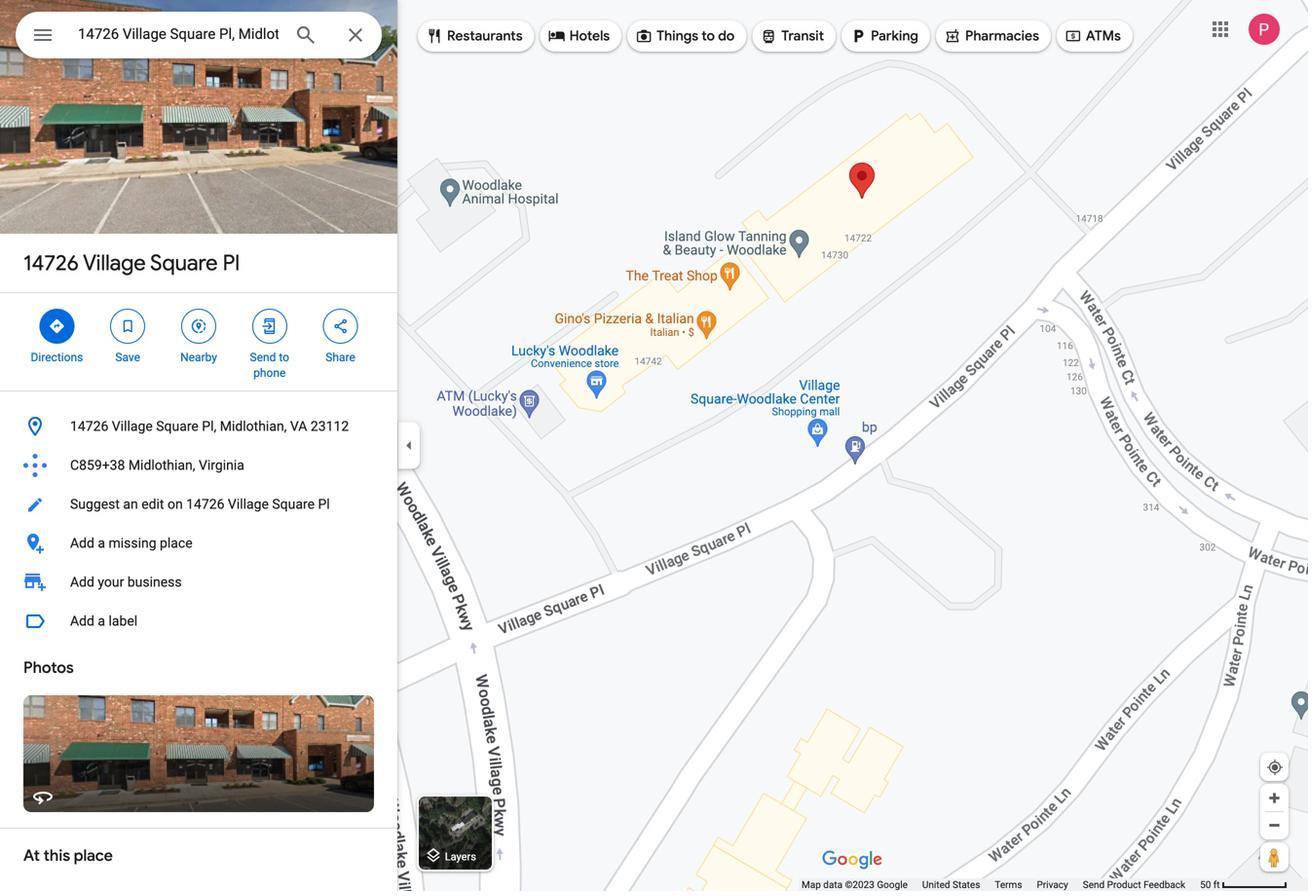 Task type: describe. For each thing, give the bounding box(es) containing it.

[[635, 25, 653, 47]]

©2023
[[845, 879, 875, 891]]

states
[[953, 879, 980, 891]]

terms
[[995, 879, 1022, 891]]

50 ft
[[1200, 879, 1220, 891]]

pl inside button
[[318, 496, 330, 512]]

50
[[1200, 879, 1211, 891]]

layers
[[445, 851, 476, 863]]

add a label
[[70, 613, 137, 629]]

hotels
[[569, 27, 610, 45]]

square for pl
[[150, 249, 218, 277]]

google maps element
[[0, 0, 1308, 891]]

to inside send to phone
[[279, 351, 289, 364]]

village for 14726 village square pl, midlothian, va 23112
[[112, 418, 153, 434]]

 button
[[16, 12, 70, 62]]

 parking
[[849, 25, 918, 47]]

 restaurants
[[426, 25, 523, 47]]

united
[[922, 879, 950, 891]]

14726 inside button
[[186, 496, 224, 512]]

14726 for 14726 village square pl
[[23, 249, 79, 277]]

phone
[[253, 366, 286, 380]]

1 vertical spatial midlothian,
[[128, 457, 195, 473]]

send to phone
[[250, 351, 289, 380]]


[[190, 316, 207, 337]]

square for pl,
[[156, 418, 199, 434]]

send for send product feedback
[[1083, 879, 1105, 891]]

map
[[802, 879, 821, 891]]

add for add your business
[[70, 574, 94, 590]]

c859+38 midlothian, virginia button
[[0, 446, 397, 485]]

 pharmacies
[[944, 25, 1039, 47]]

missing
[[109, 535, 156, 551]]

virginia
[[199, 457, 244, 473]]

google account: payton hansen  
(payton.hansen@adept.ai) image
[[1249, 14, 1280, 45]]

 hotels
[[548, 25, 610, 47]]

village for 14726 village square pl
[[83, 249, 146, 277]]

0 vertical spatial pl
[[223, 249, 240, 277]]

50 ft button
[[1200, 879, 1288, 891]]

do
[[718, 27, 735, 45]]


[[1065, 25, 1082, 47]]

pharmacies
[[965, 27, 1039, 45]]

 search field
[[16, 12, 382, 62]]

 transit
[[760, 25, 824, 47]]

atms
[[1086, 27, 1121, 45]]

at this place
[[23, 846, 113, 866]]

share
[[326, 351, 355, 364]]

privacy button
[[1037, 879, 1068, 891]]

add for add a missing place
[[70, 535, 94, 551]]

add your business link
[[0, 563, 397, 602]]

0 vertical spatial midlothian,
[[220, 418, 287, 434]]

directions
[[31, 351, 83, 364]]

village inside button
[[228, 496, 269, 512]]

pl,
[[202, 418, 217, 434]]

at
[[23, 846, 40, 866]]

united states button
[[922, 879, 980, 891]]

ft
[[1213, 879, 1220, 891]]

things
[[657, 27, 698, 45]]

send for send to phone
[[250, 351, 276, 364]]


[[849, 25, 867, 47]]

product
[[1107, 879, 1141, 891]]

 atms
[[1065, 25, 1121, 47]]

14726 village square pl, midlothian, va 23112 button
[[0, 407, 397, 446]]

terms button
[[995, 879, 1022, 891]]

a for label
[[98, 613, 105, 629]]



Task type: locate. For each thing, give the bounding box(es) containing it.
parking
[[871, 27, 918, 45]]

send product feedback button
[[1083, 879, 1185, 891]]

a
[[98, 535, 105, 551], [98, 613, 105, 629]]

village inside button
[[112, 418, 153, 434]]

1 horizontal spatial send
[[1083, 879, 1105, 891]]

0 vertical spatial village
[[83, 249, 146, 277]]

send left 'product'
[[1083, 879, 1105, 891]]

add a missing place button
[[0, 524, 397, 563]]


[[548, 25, 566, 47]]

0 vertical spatial square
[[150, 249, 218, 277]]

photos
[[23, 658, 74, 678]]

a left label
[[98, 613, 105, 629]]

place right this
[[74, 846, 113, 866]]

add your business
[[70, 574, 182, 590]]

a for missing
[[98, 535, 105, 551]]

add left your
[[70, 574, 94, 590]]

data
[[823, 879, 843, 891]]

send
[[250, 351, 276, 364], [1083, 879, 1105, 891]]

0 horizontal spatial pl
[[223, 249, 240, 277]]

village up 
[[83, 249, 146, 277]]

1 vertical spatial square
[[156, 418, 199, 434]]

add down "suggest" on the left
[[70, 535, 94, 551]]

square up 
[[150, 249, 218, 277]]

place down on
[[160, 535, 192, 551]]

2 add from the top
[[70, 574, 94, 590]]

nearby
[[180, 351, 217, 364]]

2 vertical spatial square
[[272, 496, 315, 512]]

suggest
[[70, 496, 120, 512]]

1 horizontal spatial place
[[160, 535, 192, 551]]

your
[[98, 574, 124, 590]]

none field inside 14726 village square pl, midlothian, va 23112 field
[[78, 22, 279, 46]]

feedback
[[1144, 879, 1185, 891]]

1 vertical spatial village
[[112, 418, 153, 434]]

1 vertical spatial a
[[98, 613, 105, 629]]

0 horizontal spatial place
[[74, 846, 113, 866]]

midlothian, right pl,
[[220, 418, 287, 434]]

map data ©2023 google
[[802, 879, 908, 891]]

edit
[[141, 496, 164, 512]]

14726 up c859+38
[[70, 418, 108, 434]]

3 add from the top
[[70, 613, 94, 629]]


[[332, 316, 349, 337]]

village up c859+38 midlothian, virginia
[[112, 418, 153, 434]]

0 vertical spatial 14726
[[23, 249, 79, 277]]

this
[[43, 846, 70, 866]]

send product feedback
[[1083, 879, 1185, 891]]

collapse side panel image
[[398, 435, 420, 456]]

1 a from the top
[[98, 535, 105, 551]]

0 horizontal spatial send
[[250, 351, 276, 364]]

square left pl,
[[156, 418, 199, 434]]

add
[[70, 535, 94, 551], [70, 574, 94, 590], [70, 613, 94, 629]]

 things to do
[[635, 25, 735, 47]]

c859+38
[[70, 457, 125, 473]]

1 add from the top
[[70, 535, 94, 551]]

pl
[[223, 249, 240, 277], [318, 496, 330, 512]]


[[119, 316, 137, 337]]

suggest an edit on 14726 village square pl
[[70, 496, 330, 512]]

footer inside "google maps" element
[[802, 879, 1200, 891]]

suggest an edit on 14726 village square pl button
[[0, 485, 397, 524]]

0 vertical spatial add
[[70, 535, 94, 551]]

show street view coverage image
[[1260, 843, 1289, 872]]

send up phone on the left of the page
[[250, 351, 276, 364]]

14726 right on
[[186, 496, 224, 512]]

square inside button
[[272, 496, 315, 512]]

actions for 14726 village square pl region
[[0, 293, 397, 391]]

send inside send to phone
[[250, 351, 276, 364]]

None field
[[78, 22, 279, 46]]

14726 village square pl
[[23, 249, 240, 277]]

2 vertical spatial village
[[228, 496, 269, 512]]


[[944, 25, 961, 47]]

0 vertical spatial a
[[98, 535, 105, 551]]


[[261, 316, 278, 337]]

footer
[[802, 879, 1200, 891]]

1 vertical spatial to
[[279, 351, 289, 364]]

14726 village square pl, midlothian, va 23112
[[70, 418, 349, 434]]

1 vertical spatial 14726
[[70, 418, 108, 434]]

square down va
[[272, 496, 315, 512]]


[[48, 316, 66, 337]]

transit
[[781, 27, 824, 45]]

1 horizontal spatial to
[[702, 27, 715, 45]]

14726
[[23, 249, 79, 277], [70, 418, 108, 434], [186, 496, 224, 512]]

1 horizontal spatial pl
[[318, 496, 330, 512]]

midlothian,
[[220, 418, 287, 434], [128, 457, 195, 473]]

place
[[160, 535, 192, 551], [74, 846, 113, 866]]

business
[[127, 574, 182, 590]]

midlothian, up edit at the left of the page
[[128, 457, 195, 473]]

1 vertical spatial add
[[70, 574, 94, 590]]


[[760, 25, 778, 47]]

2 a from the top
[[98, 613, 105, 629]]

1 vertical spatial send
[[1083, 879, 1105, 891]]

google
[[877, 879, 908, 891]]

2 vertical spatial add
[[70, 613, 94, 629]]

show your location image
[[1266, 759, 1284, 776]]

to left "do"
[[702, 27, 715, 45]]

restaurants
[[447, 27, 523, 45]]

privacy
[[1037, 879, 1068, 891]]

on
[[167, 496, 183, 512]]

to inside  things to do
[[702, 27, 715, 45]]

0 vertical spatial place
[[160, 535, 192, 551]]

footer containing map data ©2023 google
[[802, 879, 1200, 891]]

square inside button
[[156, 418, 199, 434]]

add inside 'link'
[[70, 574, 94, 590]]

to up phone on the left of the page
[[279, 351, 289, 364]]

2 vertical spatial 14726
[[186, 496, 224, 512]]

square
[[150, 249, 218, 277], [156, 418, 199, 434], [272, 496, 315, 512]]


[[31, 21, 55, 49]]

zoom out image
[[1267, 818, 1282, 833]]

va
[[290, 418, 307, 434]]

united states
[[922, 879, 980, 891]]


[[426, 25, 443, 47]]

place inside button
[[160, 535, 192, 551]]

a left missing
[[98, 535, 105, 551]]

23112
[[311, 418, 349, 434]]

14726 for 14726 village square pl, midlothian, va 23112
[[70, 418, 108, 434]]

label
[[109, 613, 137, 629]]

add a missing place
[[70, 535, 192, 551]]

add for add a label
[[70, 613, 94, 629]]

send inside button
[[1083, 879, 1105, 891]]

save
[[115, 351, 140, 364]]

village down virginia
[[228, 496, 269, 512]]

0 horizontal spatial to
[[279, 351, 289, 364]]

14726 village square pl main content
[[0, 0, 397, 891]]

14726 inside button
[[70, 418, 108, 434]]

pl up actions for 14726 village square pl region
[[223, 249, 240, 277]]

0 vertical spatial to
[[702, 27, 715, 45]]

14726 Village Square Pl, Midlothian, VA 23112 field
[[16, 12, 382, 58]]

0 horizontal spatial midlothian,
[[128, 457, 195, 473]]

add a label button
[[0, 602, 397, 641]]

village
[[83, 249, 146, 277], [112, 418, 153, 434], [228, 496, 269, 512]]

1 horizontal spatial midlothian,
[[220, 418, 287, 434]]

an
[[123, 496, 138, 512]]

add left label
[[70, 613, 94, 629]]

14726 up 
[[23, 249, 79, 277]]

to
[[702, 27, 715, 45], [279, 351, 289, 364]]

0 vertical spatial send
[[250, 351, 276, 364]]

zoom in image
[[1267, 791, 1282, 806]]

c859+38 midlothian, virginia
[[70, 457, 244, 473]]

1 vertical spatial place
[[74, 846, 113, 866]]

1 vertical spatial pl
[[318, 496, 330, 512]]

pl down 23112
[[318, 496, 330, 512]]



Task type: vqa. For each thing, say whether or not it's contained in the screenshot.
round associated with 1:07 PM
no



